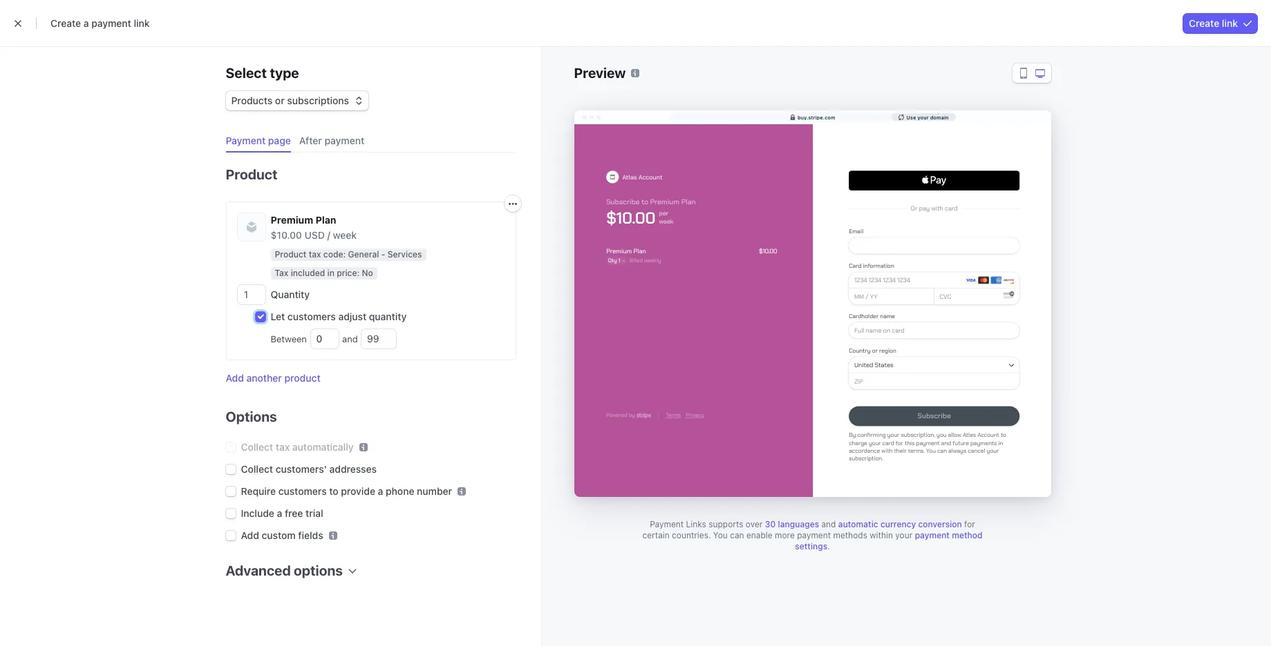 Task type: locate. For each thing, give the bounding box(es) containing it.
another
[[246, 373, 282, 384]]

certain
[[642, 531, 670, 541]]

0 vertical spatial and
[[340, 334, 360, 345]]

add down include
[[241, 530, 259, 542]]

require
[[241, 486, 276, 498]]

create a payment link
[[50, 17, 150, 29]]

product
[[226, 167, 278, 182], [275, 250, 306, 260]]

0 horizontal spatial create
[[50, 17, 81, 29]]

tax for collect
[[276, 442, 290, 453]]

quantity
[[369, 311, 407, 323]]

your down automatic currency conversion link
[[895, 531, 913, 541]]

payment inside payment method settings
[[915, 531, 950, 541]]

1 vertical spatial payment
[[650, 520, 684, 530]]

can
[[730, 531, 744, 541]]

settings
[[795, 542, 827, 552]]

link inside 'button'
[[1222, 17, 1238, 29]]

1 vertical spatial customers
[[278, 486, 327, 498]]

customers for require
[[278, 486, 327, 498]]

and inside payment page 'tab panel'
[[340, 334, 360, 345]]

payment method settings
[[795, 531, 983, 552]]

and up .
[[821, 520, 836, 530]]

1 horizontal spatial create
[[1189, 17, 1219, 29]]

tax down usd
[[309, 250, 321, 260]]

Minimum adjustable quantity number field
[[311, 330, 338, 349]]

1 horizontal spatial your
[[918, 114, 929, 120]]

product down $10.00
[[275, 250, 306, 260]]

1 horizontal spatial and
[[821, 520, 836, 530]]

0 vertical spatial product
[[226, 167, 278, 182]]

product tax code: general - services
[[275, 250, 422, 260]]

to
[[329, 486, 338, 498]]

create link
[[1189, 17, 1238, 29]]

addresses
[[329, 464, 377, 476]]

2 horizontal spatial a
[[378, 486, 383, 498]]

product for product tax code: general - services
[[275, 250, 306, 260]]

premium plan $10.00 usd / week
[[271, 214, 357, 241]]

tax up customers'
[[276, 442, 290, 453]]

customers down customers'
[[278, 486, 327, 498]]

0 vertical spatial tax
[[309, 250, 321, 260]]

methods
[[833, 531, 867, 541]]

1 vertical spatial add
[[241, 530, 259, 542]]

Maximum adjustable quantity number field
[[362, 330, 396, 349]]

collect up require
[[241, 464, 273, 476]]

-
[[381, 250, 385, 260]]

premium
[[271, 214, 313, 226]]

svg image
[[508, 200, 517, 208]]

product down 'payment page' button
[[226, 167, 278, 182]]

product
[[284, 373, 320, 384]]

1 vertical spatial collect
[[241, 464, 273, 476]]

create for create link
[[1189, 17, 1219, 29]]

0 horizontal spatial your
[[895, 531, 913, 541]]

options
[[294, 563, 343, 579]]

add inside button
[[226, 373, 244, 384]]

0 vertical spatial your
[[918, 114, 929, 120]]

product for product
[[226, 167, 278, 182]]

link
[[134, 17, 150, 29], [1222, 17, 1238, 29]]

payment
[[226, 135, 266, 147], [650, 520, 684, 530]]

payment left page
[[226, 135, 266, 147]]

2 collect from the top
[[241, 464, 273, 476]]

domain
[[930, 114, 949, 120]]

collect tax automatically
[[241, 442, 354, 453]]

collect for collect tax automatically
[[241, 442, 273, 453]]

0 horizontal spatial payment
[[226, 135, 266, 147]]

let
[[271, 311, 285, 323]]

1 vertical spatial your
[[895, 531, 913, 541]]

for
[[964, 520, 975, 530]]

general
[[348, 250, 379, 260]]

after payment button
[[294, 130, 373, 153]]

add for add custom fields
[[241, 530, 259, 542]]

collect
[[241, 442, 273, 453], [241, 464, 273, 476]]

include a free trial
[[241, 508, 323, 520]]

and
[[340, 334, 360, 345], [821, 520, 836, 530]]

for certain countries. you can enable more payment methods within your
[[642, 520, 975, 541]]

customers up minimum adjustable quantity number field
[[287, 311, 336, 323]]

1 collect from the top
[[241, 442, 273, 453]]

links
[[686, 520, 706, 530]]

products
[[231, 95, 273, 106]]

1 horizontal spatial link
[[1222, 17, 1238, 29]]

use your domain
[[906, 114, 949, 120]]

preview
[[574, 65, 626, 81]]

1 horizontal spatial a
[[277, 508, 282, 520]]

create link button
[[1183, 13, 1257, 33]]

quantity
[[271, 289, 310, 301]]

1 vertical spatial and
[[821, 520, 836, 530]]

0 horizontal spatial and
[[340, 334, 360, 345]]

create
[[50, 17, 81, 29], [1189, 17, 1219, 29]]

0 horizontal spatial link
[[134, 17, 150, 29]]

or
[[275, 95, 285, 106]]

0 horizontal spatial tax
[[276, 442, 290, 453]]

1 vertical spatial tax
[[276, 442, 290, 453]]

and down the adjust
[[340, 334, 360, 345]]

0 vertical spatial payment
[[226, 135, 266, 147]]

0 vertical spatial add
[[226, 373, 244, 384]]

1 vertical spatial product
[[275, 250, 306, 260]]

a
[[83, 17, 89, 29], [378, 486, 383, 498], [277, 508, 282, 520]]

add custom fields
[[241, 530, 323, 542]]

tax
[[309, 250, 321, 260], [276, 442, 290, 453]]

2 create from the left
[[1189, 17, 1219, 29]]

your
[[918, 114, 929, 120], [895, 531, 913, 541]]

1 horizontal spatial tax
[[309, 250, 321, 260]]

payment
[[91, 17, 131, 29], [325, 135, 364, 147], [797, 531, 831, 541], [915, 531, 950, 541]]

add
[[226, 373, 244, 384], [241, 530, 259, 542]]

0 vertical spatial a
[[83, 17, 89, 29]]

1 create from the left
[[50, 17, 81, 29]]

code:
[[323, 250, 346, 260]]

payment for payment links supports over 30 languages and automatic currency conversion
[[650, 520, 684, 530]]

adjust
[[338, 311, 366, 323]]

your right "use"
[[918, 114, 929, 120]]

create inside 'button'
[[1189, 17, 1219, 29]]

1 horizontal spatial payment
[[650, 520, 684, 530]]

0 vertical spatial collect
[[241, 442, 273, 453]]

collect down options
[[241, 442, 273, 453]]

2 link from the left
[[1222, 17, 1238, 29]]

fields
[[298, 530, 323, 542]]

0 vertical spatial customers
[[287, 311, 336, 323]]

provide
[[341, 486, 375, 498]]

add left another
[[226, 373, 244, 384]]

2 vertical spatial a
[[277, 508, 282, 520]]

payment up certain
[[650, 520, 684, 530]]

payment inside button
[[226, 135, 266, 147]]

add another product
[[226, 373, 320, 384]]

add for add another product
[[226, 373, 244, 384]]

page
[[268, 135, 291, 147]]

0 horizontal spatial a
[[83, 17, 89, 29]]

after payment
[[299, 135, 364, 147]]

automatic
[[838, 520, 878, 530]]

add another product button
[[226, 372, 320, 386]]

use your domain button
[[892, 113, 956, 121]]



Task type: describe. For each thing, give the bounding box(es) containing it.
your inside button
[[918, 114, 929, 120]]

tax included in price: no
[[275, 268, 373, 279]]

after
[[299, 135, 322, 147]]

number
[[417, 486, 452, 498]]

phone
[[386, 486, 414, 498]]

let customers adjust quantity
[[271, 311, 407, 323]]

currency
[[881, 520, 916, 530]]

include
[[241, 508, 274, 520]]

in
[[327, 268, 334, 279]]

$10.00
[[271, 229, 302, 241]]

payment link settings tab list
[[220, 130, 516, 153]]

30
[[765, 520, 776, 530]]

price:
[[337, 268, 360, 279]]

type
[[270, 65, 299, 81]]

conversion
[[918, 520, 962, 530]]

more
[[775, 531, 795, 541]]

plan
[[316, 214, 336, 226]]

trial
[[306, 508, 323, 520]]

between
[[271, 334, 309, 345]]

over
[[746, 520, 763, 530]]

/
[[327, 229, 330, 241]]

collect for collect customers' addresses
[[241, 464, 273, 476]]

payment page
[[226, 135, 291, 147]]

no
[[362, 268, 373, 279]]

enable
[[746, 531, 773, 541]]

services
[[388, 250, 422, 260]]

payment method settings link
[[795, 531, 983, 552]]

advanced
[[226, 563, 291, 579]]

a for include a free trial
[[277, 508, 282, 520]]

payment page tab panel
[[215, 153, 521, 601]]

payment page button
[[220, 130, 299, 153]]

1 vertical spatial a
[[378, 486, 383, 498]]

usd
[[305, 229, 325, 241]]

tax for product
[[309, 250, 321, 260]]

payment inside 'for certain countries. you can enable more payment methods within your'
[[797, 531, 831, 541]]

languages
[[778, 520, 819, 530]]

included
[[291, 268, 325, 279]]

week
[[333, 229, 357, 241]]

supports
[[709, 520, 743, 530]]

countries.
[[672, 531, 711, 541]]

Quantity number field
[[237, 285, 265, 305]]

.
[[827, 542, 830, 552]]

advanced options
[[226, 563, 343, 579]]

1 link from the left
[[134, 17, 150, 29]]

free
[[285, 508, 303, 520]]

options
[[226, 409, 277, 425]]

collect customers' addresses
[[241, 464, 377, 476]]

customers'
[[276, 464, 327, 476]]

use
[[906, 114, 916, 120]]

customers for let
[[287, 311, 336, 323]]

create for create a payment link
[[50, 17, 81, 29]]

a for create a payment link
[[83, 17, 89, 29]]

custom
[[262, 530, 296, 542]]

products or subscriptions
[[231, 95, 349, 106]]

you
[[713, 531, 728, 541]]

your inside 'for certain countries. you can enable more payment methods within your'
[[895, 531, 913, 541]]

buy.stripe.com
[[798, 114, 835, 120]]

method
[[952, 531, 983, 541]]

automatically
[[292, 442, 354, 453]]

subscriptions
[[287, 95, 349, 106]]

products or subscriptions button
[[226, 88, 368, 111]]

automatic currency conversion link
[[838, 520, 962, 530]]

select type
[[226, 65, 299, 81]]

payment links supports over 30 languages and automatic currency conversion
[[650, 520, 962, 530]]

payment inside button
[[325, 135, 364, 147]]

payment for payment page
[[226, 135, 266, 147]]

select
[[226, 65, 267, 81]]

tax
[[275, 268, 288, 279]]

advanced options button
[[220, 554, 357, 581]]

30 languages link
[[765, 520, 819, 530]]

within
[[870, 531, 893, 541]]

require customers to provide a phone number
[[241, 486, 452, 498]]



Task type: vqa. For each thing, say whether or not it's contained in the screenshot.
The You
yes



